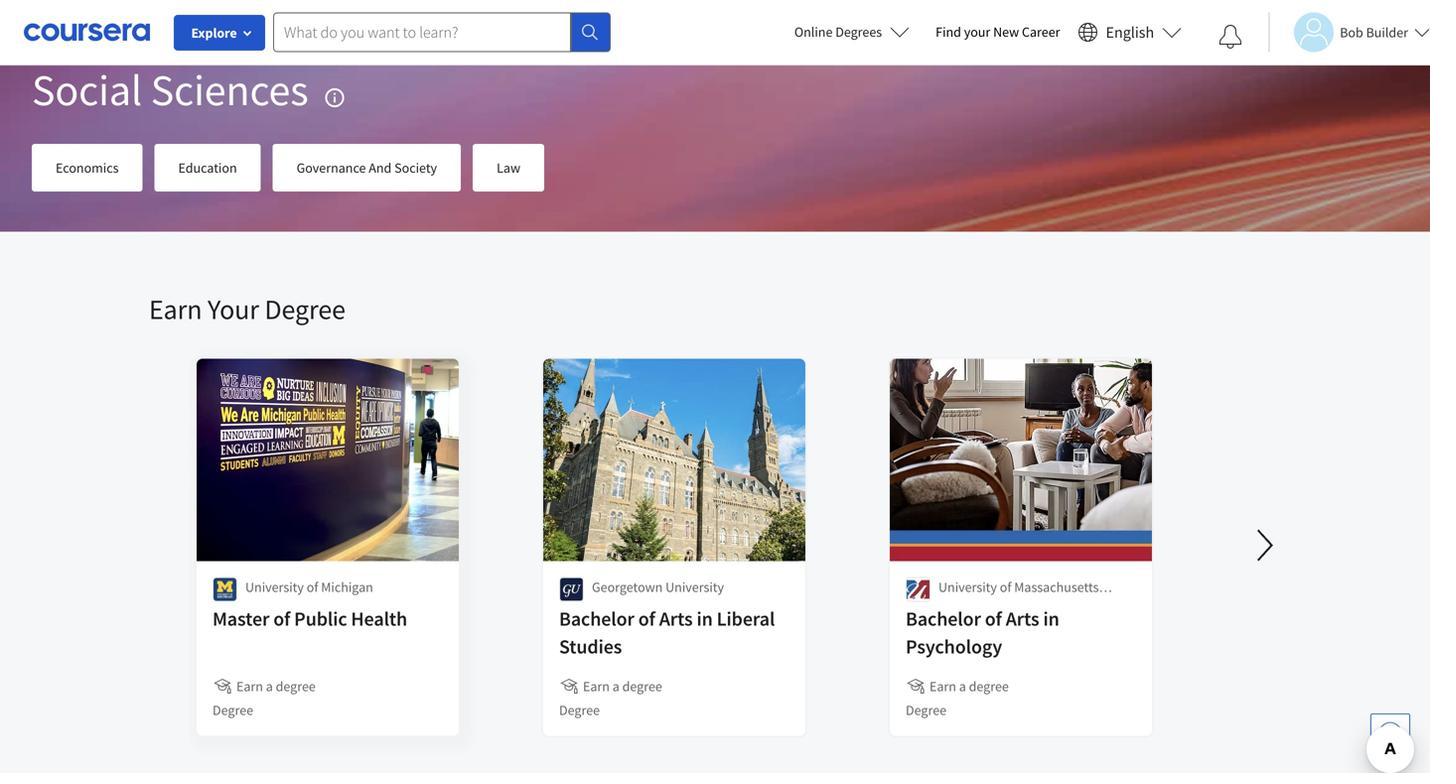 Task type: locate. For each thing, give the bounding box(es) containing it.
bob builder
[[1340, 23, 1408, 41]]

2 arts from the left
[[1006, 607, 1040, 632]]

degree down master of public health
[[276, 678, 316, 696]]

degree down studies
[[559, 702, 600, 720]]

sciences right the coursera image
[[153, 31, 204, 49]]

earn for bachelor of arts in psychology
[[930, 678, 956, 696]]

of inside bachelor of arts in liberal studies
[[638, 607, 655, 632]]

explore inside popup button
[[191, 24, 237, 42]]

education link
[[154, 144, 261, 191]]

0 horizontal spatial degree
[[276, 678, 316, 696]]

social down the coursera image
[[32, 62, 142, 117]]

arts for psychology
[[1006, 607, 1040, 632]]

1 earn a degree from the left
[[236, 678, 316, 696]]

new
[[993, 23, 1019, 41]]

earn down master
[[236, 678, 263, 696]]

bachelor up studies
[[559, 607, 635, 632]]

in inside the bachelor of arts in psychology
[[1043, 607, 1060, 632]]

bachelor of arts in psychology
[[906, 607, 1060, 660]]

next slide image
[[1242, 522, 1289, 570]]

governance and society
[[297, 159, 437, 177]]

university up master
[[245, 579, 304, 596]]

english
[[1106, 22, 1154, 42]]

earn a degree for bachelor of arts in liberal studies
[[583, 678, 662, 696]]

explore
[[191, 24, 237, 42], [32, 31, 75, 49]]

university for bachelor
[[939, 579, 997, 596]]

earn a degree
[[236, 678, 316, 696], [583, 678, 662, 696], [930, 678, 1009, 696]]

master
[[213, 607, 270, 632]]

sciences
[[153, 31, 204, 49], [151, 62, 309, 117]]

3 earn a degree from the left
[[930, 678, 1009, 696]]

university inside university of massachusetts global
[[939, 579, 997, 596]]

builder
[[1366, 23, 1408, 41]]

of
[[307, 579, 318, 596], [1000, 579, 1012, 596], [273, 607, 290, 632], [638, 607, 655, 632], [985, 607, 1002, 632]]

1 horizontal spatial earn a degree
[[583, 678, 662, 696]]

social sciences
[[115, 31, 204, 49], [32, 62, 309, 117]]

earn down studies
[[583, 678, 610, 696]]

degree down psychology
[[906, 702, 947, 720]]

1 horizontal spatial a
[[613, 678, 620, 696]]

show notifications image
[[1219, 25, 1243, 49]]

georgetown university image
[[559, 578, 584, 602]]

1 university from the left
[[245, 579, 304, 596]]

online degrees
[[794, 23, 882, 41]]

global
[[939, 598, 976, 616]]

None search field
[[273, 12, 611, 52]]

1 horizontal spatial arts
[[1006, 607, 1040, 632]]

arts
[[659, 607, 693, 632], [1006, 607, 1040, 632]]

governance
[[297, 159, 366, 177]]

of inside university of massachusetts global
[[1000, 579, 1012, 596]]

0 vertical spatial social sciences
[[115, 31, 204, 49]]

law
[[497, 159, 520, 177]]

1 horizontal spatial university
[[666, 579, 724, 596]]

a
[[266, 678, 273, 696], [613, 678, 620, 696], [959, 678, 966, 696]]

1 bachelor from the left
[[559, 607, 635, 632]]

1 horizontal spatial explore
[[191, 24, 237, 42]]

earn
[[149, 292, 202, 327], [236, 678, 263, 696], [583, 678, 610, 696], [930, 678, 956, 696]]

1 horizontal spatial bachelor
[[906, 607, 981, 632]]

your
[[964, 23, 991, 41]]

0 horizontal spatial arts
[[659, 607, 693, 632]]

degree
[[265, 292, 346, 327], [213, 702, 253, 720], [559, 702, 600, 720], [906, 702, 947, 720]]

find your new career link
[[926, 20, 1070, 45]]

a down studies
[[613, 678, 620, 696]]

bachelor for bachelor of arts in liberal studies
[[559, 607, 635, 632]]

university
[[245, 579, 304, 596], [666, 579, 724, 596], [939, 579, 997, 596]]

1 vertical spatial sciences
[[151, 62, 309, 117]]

law link
[[473, 144, 544, 191]]

university of massachusetts global
[[939, 579, 1099, 616]]

1 horizontal spatial degree
[[622, 678, 662, 696]]

english button
[[1070, 0, 1190, 65]]

earn a degree down master of public health
[[236, 678, 316, 696]]

of right the "global"
[[985, 607, 1002, 632]]

a down psychology
[[959, 678, 966, 696]]

earn down psychology
[[930, 678, 956, 696]]

in for psychology
[[1043, 607, 1060, 632]]

arts down georgetown university
[[659, 607, 693, 632]]

0 horizontal spatial earn a degree
[[236, 678, 316, 696]]

0 horizontal spatial bachelor
[[559, 607, 635, 632]]

2 horizontal spatial earn a degree
[[930, 678, 1009, 696]]

bachelor
[[559, 607, 635, 632], [906, 607, 981, 632]]

2 bachelor from the left
[[906, 607, 981, 632]]

arts inside bachelor of arts in liberal studies
[[659, 607, 693, 632]]

michigan
[[321, 579, 373, 596]]

find your new career
[[936, 23, 1060, 41]]

2 horizontal spatial university
[[939, 579, 997, 596]]

of down georgetown university
[[638, 607, 655, 632]]

degree down bachelor of arts in liberal studies
[[622, 678, 662, 696]]

georgetown
[[592, 579, 663, 596]]

career
[[1022, 23, 1060, 41]]

degree down master
[[213, 702, 253, 720]]

degree
[[276, 678, 316, 696], [622, 678, 662, 696], [969, 678, 1009, 696]]

bob builder button
[[1269, 12, 1430, 52]]

earn a degree down psychology
[[930, 678, 1009, 696]]

of left massachusetts
[[1000, 579, 1012, 596]]

degree down psychology
[[969, 678, 1009, 696]]

earn left your at top left
[[149, 292, 202, 327]]

0 horizontal spatial university
[[245, 579, 304, 596]]

bachelor inside bachelor of arts in liberal studies
[[559, 607, 635, 632]]

2 in from the left
[[1043, 607, 1060, 632]]

degrees
[[836, 23, 882, 41]]

arts inside the bachelor of arts in psychology
[[1006, 607, 1040, 632]]

a down master
[[266, 678, 273, 696]]

1 horizontal spatial in
[[1043, 607, 1060, 632]]

1 degree from the left
[[276, 678, 316, 696]]

2 earn a degree from the left
[[583, 678, 662, 696]]

of inside the bachelor of arts in psychology
[[985, 607, 1002, 632]]

social
[[115, 31, 150, 49], [32, 62, 142, 117]]

earn for master of public health
[[236, 678, 263, 696]]

bachelor inside the bachelor of arts in psychology
[[906, 607, 981, 632]]

in
[[697, 607, 713, 632], [1043, 607, 1060, 632]]

sciences down explore popup button
[[151, 62, 309, 117]]

in left liberal
[[697, 607, 713, 632]]

2 degree from the left
[[622, 678, 662, 696]]

0 vertical spatial sciences
[[153, 31, 204, 49]]

1 a from the left
[[266, 678, 273, 696]]

society
[[394, 159, 437, 177]]

university up the "global"
[[939, 579, 997, 596]]

2 horizontal spatial degree
[[969, 678, 1009, 696]]

1 in from the left
[[697, 607, 713, 632]]

arts for liberal
[[659, 607, 693, 632]]

social right explore link
[[115, 31, 150, 49]]

degree for bachelor of arts in liberal studies
[[622, 678, 662, 696]]

earn a degree down studies
[[583, 678, 662, 696]]

master of public health
[[213, 607, 407, 632]]

0 horizontal spatial in
[[697, 607, 713, 632]]

2 horizontal spatial a
[[959, 678, 966, 696]]

in down massachusetts
[[1043, 607, 1060, 632]]

arts down massachusetts
[[1006, 607, 1040, 632]]

of up master of public health
[[307, 579, 318, 596]]

in inside bachelor of arts in liberal studies
[[697, 607, 713, 632]]

1 arts from the left
[[659, 607, 693, 632]]

of left public
[[273, 607, 290, 632]]

3 a from the left
[[959, 678, 966, 696]]

What do you want to learn? text field
[[273, 12, 571, 52]]

explore button
[[174, 15, 265, 51]]

3 university from the left
[[939, 579, 997, 596]]

3 degree from the left
[[969, 678, 1009, 696]]

0 horizontal spatial a
[[266, 678, 273, 696]]

degree for master of public health
[[276, 678, 316, 696]]

university up bachelor of arts in liberal studies
[[666, 579, 724, 596]]

bachelor up psychology
[[906, 607, 981, 632]]

outlined info action image
[[323, 86, 346, 109]]

2 a from the left
[[613, 678, 620, 696]]

degree for bachelor of arts in liberal studies
[[559, 702, 600, 720]]

university for master
[[245, 579, 304, 596]]



Task type: describe. For each thing, give the bounding box(es) containing it.
public
[[294, 607, 347, 632]]

and
[[369, 159, 392, 177]]

of for master of public health
[[273, 607, 290, 632]]

2 university from the left
[[666, 579, 724, 596]]

coursera image
[[24, 16, 150, 48]]

earn for bachelor of arts in liberal studies
[[583, 678, 610, 696]]

online degrees button
[[779, 10, 926, 54]]

governance and society link
[[273, 144, 461, 191]]

your
[[208, 292, 259, 327]]

economics
[[56, 159, 119, 177]]

psychology
[[906, 635, 1002, 660]]

1 vertical spatial social
[[32, 62, 142, 117]]

degree for master of public health
[[213, 702, 253, 720]]

degree right your at top left
[[265, 292, 346, 327]]

a for bachelor of arts in psychology
[[959, 678, 966, 696]]

liberal
[[717, 607, 775, 632]]

earn a degree for bachelor of arts in psychology
[[930, 678, 1009, 696]]

earn your degree
[[149, 292, 346, 327]]

education
[[178, 159, 237, 177]]

earn a degree for master of public health
[[236, 678, 316, 696]]

bachelor for bachelor of arts in psychology
[[906, 607, 981, 632]]

of for bachelor of arts in liberal studies
[[638, 607, 655, 632]]

find
[[936, 23, 961, 41]]

of for university of michigan
[[307, 579, 318, 596]]

0 vertical spatial social
[[115, 31, 150, 49]]

university of michigan
[[245, 579, 373, 596]]

health
[[351, 607, 407, 632]]

massachusetts
[[1014, 579, 1099, 596]]

explore link
[[32, 30, 75, 52]]

georgetown university
[[592, 579, 724, 596]]

university of michigan image
[[213, 578, 237, 602]]

degree for bachelor of arts in psychology
[[906, 702, 947, 720]]

earn your degree carousel element
[[149, 232, 1430, 774]]

in for liberal
[[697, 607, 713, 632]]

studies
[[559, 635, 622, 660]]

degree for bachelor of arts in psychology
[[969, 678, 1009, 696]]

0 horizontal spatial explore
[[32, 31, 75, 49]]

a for master of public health
[[266, 678, 273, 696]]

help center image
[[1379, 722, 1403, 746]]

of for bachelor of arts in psychology
[[985, 607, 1002, 632]]

a for bachelor of arts in liberal studies
[[613, 678, 620, 696]]

university of massachusetts global image
[[906, 578, 931, 602]]

bachelor of arts in liberal studies
[[559, 607, 775, 660]]

economics link
[[32, 144, 143, 191]]

1 vertical spatial social sciences
[[32, 62, 309, 117]]

bob
[[1340, 23, 1364, 41]]

online
[[794, 23, 833, 41]]

of for university of massachusetts global
[[1000, 579, 1012, 596]]



Task type: vqa. For each thing, say whether or not it's contained in the screenshot.


